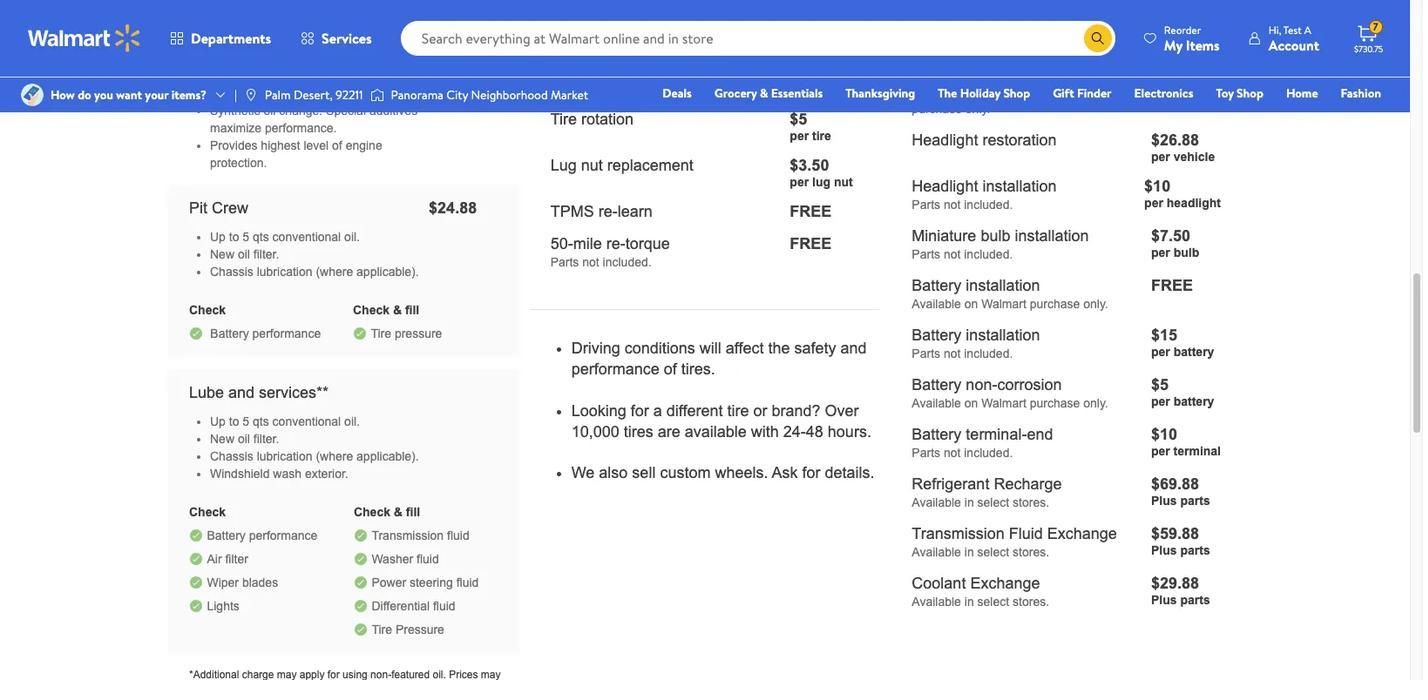 Task type: locate. For each thing, give the bounding box(es) containing it.
how
[[51, 86, 75, 104]]

|
[[234, 86, 237, 104]]

finder
[[1077, 85, 1112, 102]]

city
[[446, 86, 468, 104]]

departments
[[191, 29, 271, 48]]

services
[[322, 29, 372, 48]]

desert,
[[294, 86, 333, 104]]

registry
[[1181, 109, 1225, 126]]

toy shop
[[1216, 85, 1264, 102]]

92211
[[336, 86, 363, 104]]

 image
[[244, 88, 258, 102]]

services button
[[286, 17, 387, 59]]

panorama city neighborhood market
[[391, 86, 588, 104]]

 image
[[21, 84, 44, 106], [370, 86, 384, 104]]

debit
[[1277, 109, 1307, 126]]

shop inside toy shop link
[[1237, 85, 1264, 102]]

one
[[1248, 109, 1274, 126]]

electronics
[[1134, 85, 1194, 102]]

Search search field
[[401, 21, 1116, 56]]

toy shop link
[[1208, 84, 1272, 103]]

1 shop from the left
[[1004, 85, 1030, 102]]

palm desert, 92211
[[265, 86, 363, 104]]

$730.75
[[1354, 43, 1384, 55]]

 image for panorama
[[370, 86, 384, 104]]

shop
[[1004, 85, 1030, 102], [1237, 85, 1264, 102]]

gift finder
[[1053, 85, 1112, 102]]

shop right toy
[[1237, 85, 1264, 102]]

how do you want your items?
[[51, 86, 207, 104]]

grocery & essentials
[[715, 85, 823, 102]]

fashion link
[[1333, 84, 1389, 103]]

7 $730.75
[[1354, 19, 1384, 55]]

test
[[1284, 22, 1302, 37]]

1 horizontal spatial  image
[[370, 86, 384, 104]]

hi, test a account
[[1269, 22, 1320, 54]]

shop right holiday
[[1004, 85, 1030, 102]]

&
[[760, 85, 768, 102]]

deals
[[663, 85, 692, 102]]

0 horizontal spatial  image
[[21, 84, 44, 106]]

shop inside the holiday shop 'link'
[[1004, 85, 1030, 102]]

grocery & essentials link
[[707, 84, 831, 103]]

account
[[1269, 35, 1320, 54]]

1 horizontal spatial shop
[[1237, 85, 1264, 102]]

Walmart Site-Wide search field
[[401, 21, 1116, 56]]

 image right 92211
[[370, 86, 384, 104]]

2 shop from the left
[[1237, 85, 1264, 102]]

the holiday shop
[[938, 85, 1030, 102]]

home
[[1286, 85, 1318, 102]]

thanksgiving
[[846, 85, 915, 102]]

gift finder link
[[1045, 84, 1120, 103]]

0 horizontal spatial shop
[[1004, 85, 1030, 102]]

my
[[1164, 35, 1183, 54]]

7
[[1373, 19, 1379, 34]]

 image left the how
[[21, 84, 44, 106]]

a
[[1304, 22, 1311, 37]]



Task type: describe. For each thing, give the bounding box(es) containing it.
thanksgiving link
[[838, 84, 923, 103]]

do
[[78, 86, 91, 104]]

items?
[[171, 86, 207, 104]]

want
[[116, 86, 142, 104]]

one debit link
[[1240, 108, 1315, 127]]

palm
[[265, 86, 291, 104]]

market
[[551, 86, 588, 104]]

walmart+ link
[[1322, 108, 1389, 127]]

your
[[145, 86, 169, 104]]

gift
[[1053, 85, 1074, 102]]

hi,
[[1269, 22, 1282, 37]]

fashion registry
[[1181, 85, 1381, 126]]

home link
[[1279, 84, 1326, 103]]

fashion
[[1341, 85, 1381, 102]]

registry link
[[1173, 108, 1233, 127]]

panorama
[[391, 86, 443, 104]]

one debit
[[1248, 109, 1307, 126]]

search icon image
[[1091, 31, 1105, 45]]

essentials
[[771, 85, 823, 102]]

neighborhood
[[471, 86, 548, 104]]

 image for how
[[21, 84, 44, 106]]

electronics link
[[1127, 84, 1201, 103]]

the holiday shop link
[[930, 84, 1038, 103]]

departments button
[[155, 17, 286, 59]]

deals link
[[655, 84, 700, 103]]

grocery
[[715, 85, 757, 102]]

the
[[938, 85, 957, 102]]

walmart image
[[28, 24, 141, 52]]

items
[[1186, 35, 1220, 54]]

walmart+
[[1329, 109, 1381, 126]]

you
[[94, 86, 113, 104]]

toy
[[1216, 85, 1234, 102]]

reorder my items
[[1164, 22, 1220, 54]]

reorder
[[1164, 22, 1201, 37]]

holiday
[[960, 85, 1001, 102]]



Task type: vqa. For each thing, say whether or not it's contained in the screenshot.
Clear search field text icon
no



